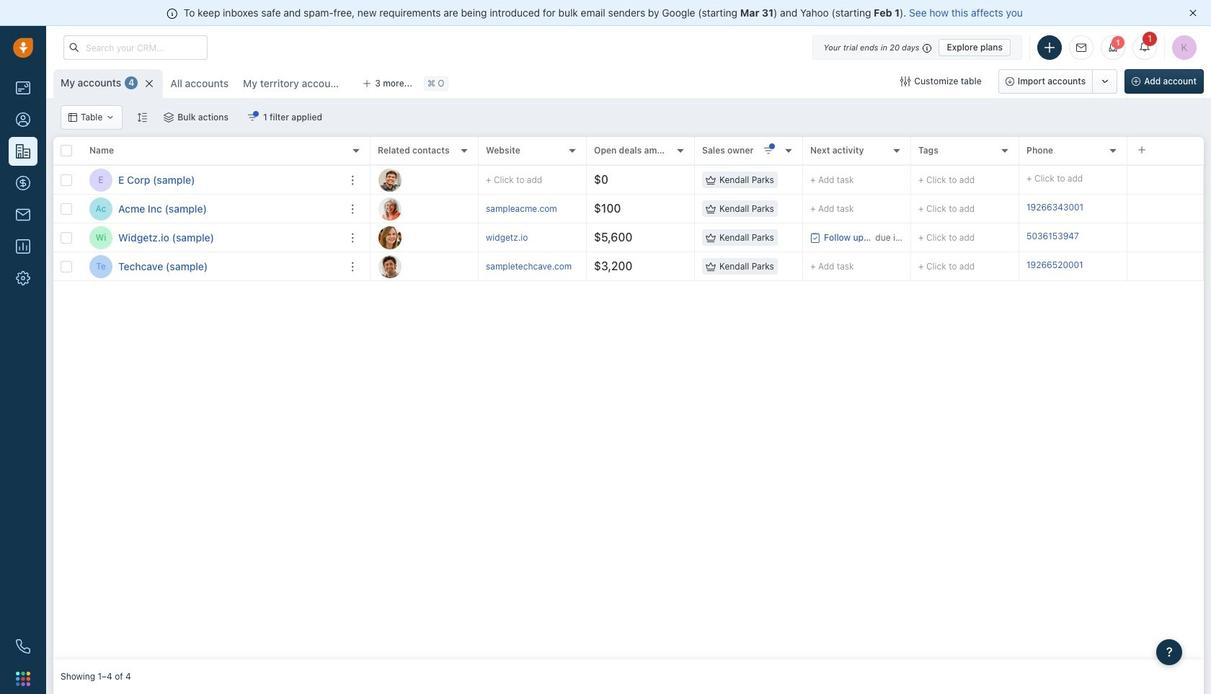Task type: vqa. For each thing, say whether or not it's contained in the screenshot.
cell for container_WX8MsF4aQZ5i3RN1 icon for S icon
yes



Task type: locate. For each thing, give the bounding box(es) containing it.
Search your CRM... text field
[[63, 35, 208, 60]]

grid
[[53, 136, 1205, 660]]

2 cell from the top
[[1128, 195, 1205, 223]]

2 row group from the left
[[371, 166, 1205, 281]]

1 cell from the top
[[1128, 166, 1205, 194]]

cell
[[1128, 166, 1205, 194], [1128, 195, 1205, 223], [1128, 224, 1205, 252], [1128, 252, 1205, 281]]

press space to select this row. row
[[53, 166, 371, 195], [371, 166, 1205, 195], [53, 195, 371, 224], [371, 195, 1205, 224], [53, 224, 371, 252], [371, 224, 1205, 252], [53, 252, 371, 281], [371, 252, 1205, 281]]

j image
[[379, 168, 402, 192]]

4 cell from the top
[[1128, 252, 1205, 281]]

container_wx8msf4aqz5i3rn1 image
[[247, 113, 257, 123], [69, 113, 77, 122], [106, 113, 115, 122], [706, 175, 716, 185], [706, 204, 716, 214], [706, 233, 716, 243]]

j image
[[379, 226, 402, 249]]

container_wx8msf4aqz5i3rn1 image
[[901, 76, 911, 87], [164, 113, 174, 123], [811, 233, 821, 243], [706, 261, 716, 272]]

l image
[[379, 197, 402, 220]]

cell for s image
[[1128, 252, 1205, 281]]

group
[[999, 69, 1118, 94]]

3 cell from the top
[[1128, 224, 1205, 252]]

row
[[53, 137, 371, 166]]

phone image
[[16, 640, 30, 654]]

row group
[[53, 166, 371, 281], [371, 166, 1205, 281]]

column header
[[82, 137, 371, 166]]



Task type: describe. For each thing, give the bounding box(es) containing it.
cell for j image
[[1128, 166, 1205, 194]]

phone element
[[9, 633, 38, 661]]

cell for j icon
[[1128, 224, 1205, 252]]

freshworks switcher image
[[16, 672, 30, 687]]

1 row group from the left
[[53, 166, 371, 281]]

s image
[[379, 255, 402, 278]]

style_myh0__igzzd8unmi image
[[137, 112, 147, 122]]

close image
[[1190, 9, 1197, 17]]

cell for l icon
[[1128, 195, 1205, 223]]

send email image
[[1077, 43, 1087, 53]]



